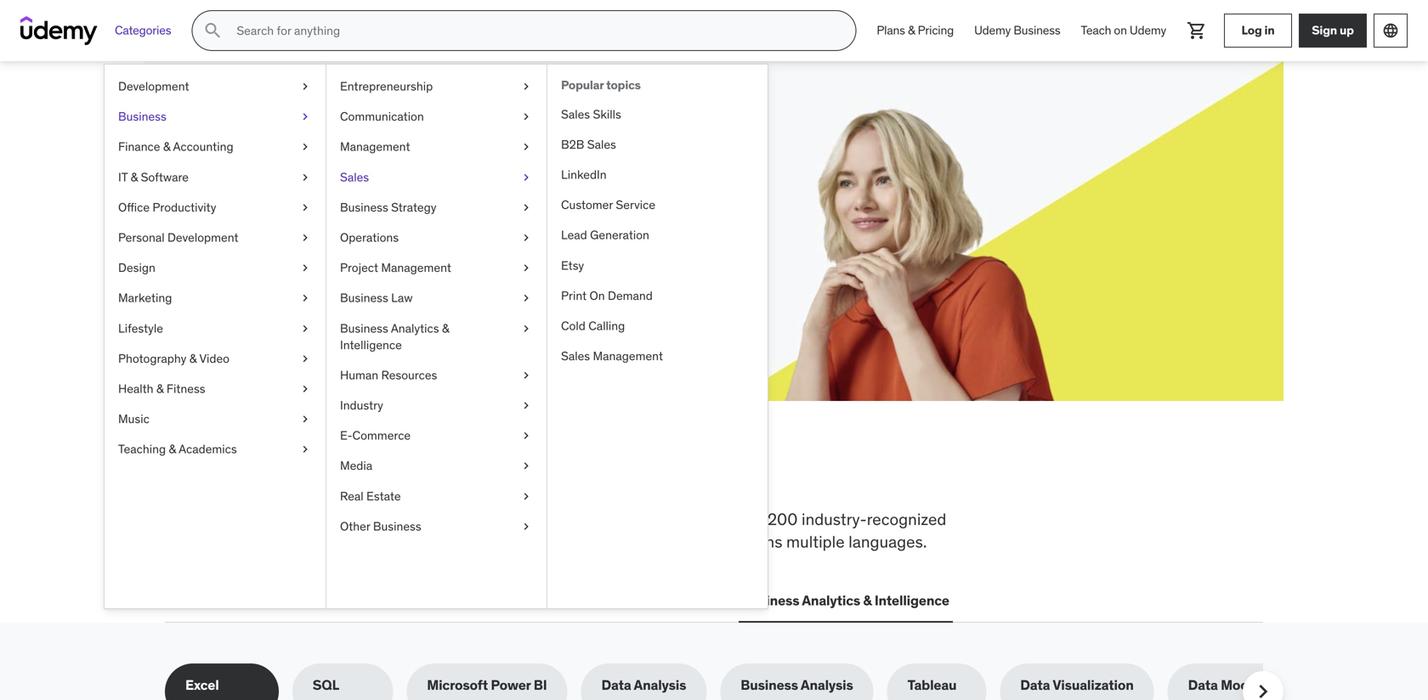 Task type: locate. For each thing, give the bounding box(es) containing it.
your up with
[[352, 135, 414, 170]]

sales inside sales link
[[340, 169, 369, 185]]

strategy
[[391, 200, 436, 215]]

& for academics
[[169, 442, 176, 457]]

data left the visualization on the right bottom of page
[[1020, 677, 1050, 694]]

udemy right on
[[1130, 23, 1166, 38]]

2 analysis from the left
[[801, 677, 853, 694]]

skills up expand
[[226, 135, 302, 170]]

it inside it & software link
[[118, 169, 128, 185]]

xsmall image inside development link
[[298, 78, 312, 95]]

2 udemy from the left
[[1130, 23, 1166, 38]]

development inside personal development link
[[167, 230, 238, 245]]

xsmall image for office productivity
[[298, 199, 312, 216]]

starting
[[449, 177, 498, 195]]

sign
[[1312, 23, 1337, 38]]

0 vertical spatial your
[[352, 135, 414, 170]]

photography & video link
[[105, 344, 326, 374]]

xsmall image left lead
[[519, 229, 533, 246]]

xsmall image inside e-commerce link
[[519, 428, 533, 444]]

skills
[[593, 107, 621, 122], [226, 135, 302, 170]]

plans & pricing
[[877, 23, 954, 38]]

business analytics & intelligence inside button
[[742, 592, 949, 610]]

xsmall image inside business strategy link
[[519, 199, 533, 216]]

1 analysis from the left
[[634, 677, 686, 694]]

intelligence
[[340, 337, 402, 353], [875, 592, 949, 610]]

industry-
[[802, 509, 867, 530]]

xsmall image left etsy
[[519, 260, 533, 276]]

xsmall image for teaching & academics
[[298, 441, 312, 458]]

xsmall image inside management link
[[519, 139, 533, 155]]

health & fitness link
[[105, 374, 326, 404]]

management inside sales element
[[593, 349, 663, 364]]

design
[[118, 260, 155, 275]]

1 vertical spatial development
[[167, 230, 238, 245]]

xsmall image inside music link
[[298, 411, 312, 428]]

sign up link
[[1299, 14, 1367, 48]]

1 vertical spatial it
[[305, 592, 317, 610]]

xsmall image inside design link
[[298, 260, 312, 276]]

xsmall image inside entrepreneurship link
[[519, 78, 533, 95]]

industry
[[340, 398, 383, 413]]

certifications
[[320, 592, 406, 610]]

intelligence up human
[[340, 337, 402, 353]]

software
[[141, 169, 189, 185]]

1 horizontal spatial skills
[[593, 107, 621, 122]]

office productivity
[[118, 200, 216, 215]]

0 vertical spatial management
[[340, 139, 410, 154]]

0 horizontal spatial analysis
[[634, 677, 686, 694]]

xsmall image for business strategy
[[519, 199, 533, 216]]

1 vertical spatial analytics
[[802, 592, 860, 610]]

0 horizontal spatial it
[[118, 169, 128, 185]]

communication down entrepreneurship in the left of the page
[[340, 109, 424, 124]]

2 vertical spatial management
[[593, 349, 663, 364]]

management up law
[[381, 260, 451, 275]]

xsmall image inside photography & video 'link'
[[298, 350, 312, 367]]

it up 'office'
[[118, 169, 128, 185]]

xsmall image for human resources
[[519, 367, 533, 384]]

marketing
[[118, 290, 172, 306]]

1 horizontal spatial business analytics & intelligence
[[742, 592, 949, 610]]

xsmall image inside industry link
[[519, 397, 533, 414]]

1 horizontal spatial analytics
[[802, 592, 860, 610]]

plans & pricing link
[[866, 10, 964, 51]]

xsmall image for marketing
[[298, 290, 312, 307]]

1 vertical spatial in
[[535, 453, 568, 497]]

development for web
[[200, 592, 285, 610]]

sales for sales skills
[[561, 107, 590, 122]]

office
[[118, 200, 150, 215]]

data for data modeling
[[1188, 677, 1218, 694]]

& right plans
[[908, 23, 915, 38]]

xsmall image inside office productivity link
[[298, 199, 312, 216]]

analytics inside button
[[802, 592, 860, 610]]

lead generation
[[561, 228, 649, 243]]

for
[[307, 135, 347, 170], [709, 509, 729, 530]]

demand
[[608, 288, 653, 303]]

development inside web development button
[[200, 592, 285, 610]]

analytics for business analytics & intelligence link
[[391, 321, 439, 336]]

real estate
[[340, 489, 401, 504]]

video
[[199, 351, 230, 366]]

b2b sales link
[[547, 130, 768, 160]]

xsmall image for business law
[[519, 290, 533, 307]]

xsmall image inside human resources link
[[519, 367, 533, 384]]

xsmall image inside "other business" link
[[519, 518, 533, 535]]

xsmall image up through
[[298, 169, 312, 186]]

generation
[[590, 228, 649, 243]]

finance
[[118, 139, 160, 154]]

sales skills link
[[547, 99, 768, 130]]

0 horizontal spatial your
[[275, 177, 301, 195]]

sales up 15. on the left top
[[340, 169, 369, 185]]

human
[[340, 368, 378, 383]]

0 horizontal spatial skills
[[226, 135, 302, 170]]

course.
[[401, 177, 445, 195]]

xsmall image inside marketing link
[[298, 290, 312, 307]]

lifestyle
[[118, 321, 163, 336]]

a
[[391, 177, 398, 195]]

xsmall image
[[519, 108, 533, 125], [298, 169, 312, 186], [519, 169, 533, 186], [298, 199, 312, 216], [519, 199, 533, 216], [298, 229, 312, 246], [519, 229, 533, 246], [519, 260, 533, 276], [519, 290, 533, 307], [519, 320, 533, 337], [298, 411, 312, 428]]

xsmall image inside teaching & academics link
[[298, 441, 312, 458]]

business analysis
[[741, 677, 853, 694]]

etsy link
[[547, 251, 768, 281]]

submit search image
[[203, 20, 223, 41]]

0 vertical spatial analytics
[[391, 321, 439, 336]]

1 udemy from the left
[[974, 23, 1011, 38]]

customer service link
[[547, 190, 768, 220]]

photography
[[118, 351, 186, 366]]

personal development
[[118, 230, 238, 245]]

operations link
[[326, 223, 547, 253]]

other
[[340, 519, 370, 534]]

business analytics & intelligence for business analytics & intelligence button
[[742, 592, 949, 610]]

xsmall image inside it & software link
[[298, 169, 312, 186]]

sales down popular
[[561, 107, 590, 122]]

200
[[768, 509, 798, 530]]

& right "finance"
[[163, 139, 170, 154]]

choose a language image
[[1382, 22, 1399, 39]]

xsmall image
[[298, 78, 312, 95], [519, 78, 533, 95], [298, 108, 312, 125], [298, 139, 312, 155], [519, 139, 533, 155], [298, 260, 312, 276], [298, 290, 312, 307], [298, 320, 312, 337], [298, 350, 312, 367], [519, 367, 533, 384], [298, 381, 312, 397], [519, 397, 533, 414], [519, 428, 533, 444], [298, 441, 312, 458], [519, 458, 533, 475], [519, 488, 533, 505], [519, 518, 533, 535]]

& left the video
[[189, 351, 197, 366]]

xsmall image down just
[[519, 199, 533, 216]]

future
[[419, 135, 502, 170]]

communication down development
[[621, 592, 721, 610]]

xsmall image for lifestyle
[[298, 320, 312, 337]]

sales for sales
[[340, 169, 369, 185]]

1 vertical spatial communication
[[621, 592, 721, 610]]

data left modeling
[[1188, 677, 1218, 694]]

business strategy
[[340, 200, 436, 215]]

your up through
[[275, 177, 301, 195]]

xsmall image inside the business link
[[298, 108, 312, 125]]

sales management
[[561, 349, 663, 364]]

1 horizontal spatial your
[[352, 135, 414, 170]]

accounting
[[173, 139, 233, 154]]

skills down e-
[[282, 453, 373, 497]]

communication inside button
[[621, 592, 721, 610]]

development
[[118, 79, 189, 94], [167, 230, 238, 245], [200, 592, 285, 610]]

& right teaching
[[169, 442, 176, 457]]

xsmall image for other business
[[519, 518, 533, 535]]

intelligence down languages.
[[875, 592, 949, 610]]

xsmall image inside the business law link
[[519, 290, 533, 307]]

management for project
[[381, 260, 451, 275]]

0 vertical spatial business analytics & intelligence
[[340, 321, 449, 353]]

photography & video
[[118, 351, 230, 366]]

management up with
[[340, 139, 410, 154]]

music link
[[105, 404, 326, 434]]

xsmall image inside operations link
[[519, 229, 533, 246]]

xsmall image left the print
[[519, 290, 533, 307]]

in right log
[[1264, 23, 1275, 38]]

etsy
[[561, 258, 584, 273]]

business analytics & intelligence down multiple
[[742, 592, 949, 610]]

sales inside sales skills link
[[561, 107, 590, 122]]

in up including
[[535, 453, 568, 497]]

analytics
[[391, 321, 439, 336], [802, 592, 860, 610]]

development link
[[105, 71, 326, 102]]

critical
[[233, 509, 282, 530]]

leadership
[[426, 592, 497, 610]]

0 horizontal spatial for
[[307, 135, 347, 170]]

covering
[[165, 509, 230, 530]]

xsmall image inside communication link
[[519, 108, 533, 125]]

business strategy link
[[326, 192, 547, 223]]

real estate link
[[326, 481, 547, 512]]

service
[[616, 197, 655, 213]]

intelligence inside button
[[875, 592, 949, 610]]

business analytics & intelligence up human resources
[[340, 321, 449, 353]]

udemy right pricing
[[974, 23, 1011, 38]]

on
[[1114, 23, 1127, 38]]

1 horizontal spatial analysis
[[801, 677, 853, 694]]

1 horizontal spatial in
[[1264, 23, 1275, 38]]

data right the bi
[[601, 677, 631, 694]]

0 horizontal spatial analytics
[[391, 321, 439, 336]]

sales skills
[[561, 107, 621, 122]]

sales down cold
[[561, 349, 590, 364]]

1 vertical spatial intelligence
[[875, 592, 949, 610]]

skills inside skills for your future expand your potential with a course. starting at just $12.99 through dec 15.
[[226, 135, 302, 170]]

data left science
[[517, 592, 547, 610]]

development down office productivity link
[[167, 230, 238, 245]]

data inside data science button
[[517, 592, 547, 610]]

log in
[[1241, 23, 1275, 38]]

& up 'office'
[[131, 169, 138, 185]]

linkedin link
[[547, 160, 768, 190]]

xsmall image down through
[[298, 229, 312, 246]]

resources
[[381, 368, 437, 383]]

& down languages.
[[863, 592, 872, 610]]

customer
[[561, 197, 613, 213]]

& right health
[[156, 381, 164, 396]]

0 vertical spatial development
[[118, 79, 189, 94]]

analytics down law
[[391, 321, 439, 336]]

analysis for business analysis
[[801, 677, 853, 694]]

xsmall image inside business analytics & intelligence link
[[519, 320, 533, 337]]

xsmall image inside lifestyle link
[[298, 320, 312, 337]]

analytics for business analytics & intelligence button
[[802, 592, 860, 610]]

xsmall image for health & fitness
[[298, 381, 312, 397]]

1 vertical spatial skills
[[226, 135, 302, 170]]

development for personal
[[167, 230, 238, 245]]

development right web
[[200, 592, 285, 610]]

& down the business law link
[[442, 321, 449, 336]]

xsmall image inside health & fitness link
[[298, 381, 312, 397]]

management down 'calling'
[[593, 349, 663, 364]]

xsmall image left dec
[[298, 199, 312, 216]]

0 vertical spatial communication
[[340, 109, 424, 124]]

1 horizontal spatial udemy
[[1130, 23, 1166, 38]]

&
[[908, 23, 915, 38], [163, 139, 170, 154], [131, 169, 138, 185], [442, 321, 449, 336], [189, 351, 197, 366], [156, 381, 164, 396], [169, 442, 176, 457], [863, 592, 872, 610]]

xsmall image for music
[[298, 411, 312, 428]]

0 horizontal spatial business analytics & intelligence
[[340, 321, 449, 353]]

e-commerce
[[340, 428, 411, 443]]

expand
[[226, 177, 272, 195]]

teach
[[1081, 23, 1111, 38]]

xsmall image inside media link
[[519, 458, 533, 475]]

0 vertical spatial skills
[[593, 107, 621, 122]]

1 horizontal spatial for
[[709, 509, 729, 530]]

0 horizontal spatial udemy
[[974, 23, 1011, 38]]

data for data analysis
[[601, 677, 631, 694]]

for up and
[[709, 509, 729, 530]]

for inside skills for your future expand your potential with a course. starting at just $12.99 through dec 15.
[[307, 135, 347, 170]]

xsmall image inside personal development link
[[298, 229, 312, 246]]

human resources link
[[326, 360, 547, 391]]

topic filters element
[[165, 664, 1301, 700]]

development inside development link
[[118, 79, 189, 94]]

xsmall image right the "at"
[[519, 169, 533, 186]]

it left 'certifications'
[[305, 592, 317, 610]]

data for data visualization
[[1020, 677, 1050, 694]]

xsmall image inside 'finance & accounting' 'link'
[[298, 139, 312, 155]]

leadership button
[[423, 581, 500, 622]]

xsmall image inside project management link
[[519, 260, 533, 276]]

sales inside sales management link
[[561, 349, 590, 364]]

1 vertical spatial your
[[275, 177, 301, 195]]

xsmall image left sales skills
[[519, 108, 533, 125]]

intelligence inside business analytics & intelligence
[[340, 337, 402, 353]]

xsmall image for business analytics & intelligence
[[519, 320, 533, 337]]

0 vertical spatial intelligence
[[340, 337, 402, 353]]

2 vertical spatial development
[[200, 592, 285, 610]]

management link
[[326, 132, 547, 162]]

xsmall image inside real estate link
[[519, 488, 533, 505]]

supports
[[351, 532, 415, 552]]

topics,
[[491, 509, 539, 530]]

xsmall image inside sales link
[[519, 169, 533, 186]]

excel
[[185, 677, 219, 694]]

xsmall image for management
[[519, 139, 533, 155]]

media link
[[326, 451, 547, 481]]

1 horizontal spatial communication
[[621, 592, 721, 610]]

sales right b2b
[[587, 137, 616, 152]]

1 vertical spatial business analytics & intelligence
[[742, 592, 949, 610]]

project management
[[340, 260, 451, 275]]

1 vertical spatial management
[[381, 260, 451, 275]]

popular topics
[[561, 77, 641, 93]]

management for sales
[[593, 349, 663, 364]]

skills up the supports
[[364, 509, 400, 530]]

0 vertical spatial it
[[118, 169, 128, 185]]

for up potential
[[307, 135, 347, 170]]

1 vertical spatial skills
[[364, 509, 400, 530]]

at
[[501, 177, 513, 195]]

0 vertical spatial for
[[307, 135, 347, 170]]

sales inside b2b sales link
[[587, 137, 616, 152]]

development down categories dropdown button
[[118, 79, 189, 94]]

1 horizontal spatial intelligence
[[875, 592, 949, 610]]

xsmall image for media
[[519, 458, 533, 475]]

xsmall image for personal development
[[298, 229, 312, 246]]

e-
[[340, 428, 352, 443]]

0 horizontal spatial communication
[[340, 109, 424, 124]]

business analytics & intelligence link
[[326, 313, 547, 360]]

0 horizontal spatial intelligence
[[340, 337, 402, 353]]

health & fitness
[[118, 381, 205, 396]]

skills down popular topics
[[593, 107, 621, 122]]

xsmall image left cold
[[519, 320, 533, 337]]

xsmall image left industry
[[298, 411, 312, 428]]

1 vertical spatial for
[[709, 509, 729, 530]]

analytics inside business analytics & intelligence
[[391, 321, 439, 336]]

Search for anything text field
[[233, 16, 835, 45]]

analytics down multiple
[[802, 592, 860, 610]]

it inside it certifications button
[[305, 592, 317, 610]]

visualization
[[1053, 677, 1134, 694]]

1 horizontal spatial it
[[305, 592, 317, 610]]



Task type: vqa. For each thing, say whether or not it's contained in the screenshot.
xsmall icon within Business link
yes



Task type: describe. For each thing, give the bounding box(es) containing it.
it for it certifications
[[305, 592, 317, 610]]

estate
[[366, 489, 401, 504]]

communication link
[[326, 102, 547, 132]]

pricing
[[918, 23, 954, 38]]

xsmall image for operations
[[519, 229, 533, 246]]

udemy inside "link"
[[1130, 23, 1166, 38]]

covering critical workplace skills to technical topics, including prep content for over 200 industry-recognized certifications, our catalog supports well-rounded professional development and spans multiple languages.
[[165, 509, 946, 552]]

& for pricing
[[908, 23, 915, 38]]

udemy business
[[974, 23, 1060, 38]]

shopping cart with 0 items image
[[1187, 20, 1207, 41]]

analysis for data analysis
[[634, 677, 686, 694]]

0 horizontal spatial in
[[535, 453, 568, 497]]

sales link
[[326, 162, 547, 192]]

& for software
[[131, 169, 138, 185]]

xsmall image for real estate
[[519, 488, 533, 505]]

it & software
[[118, 169, 189, 185]]

xsmall image for photography & video
[[298, 350, 312, 367]]

cold calling link
[[547, 311, 768, 341]]

spans
[[740, 532, 782, 552]]

you
[[380, 453, 441, 497]]

media
[[340, 458, 372, 474]]

data science
[[517, 592, 600, 610]]

health
[[118, 381, 153, 396]]

lead
[[561, 228, 587, 243]]

communication for communication button
[[621, 592, 721, 610]]

web development button
[[165, 581, 288, 622]]

calling
[[588, 318, 625, 334]]

& for video
[[189, 351, 197, 366]]

customer service
[[561, 197, 655, 213]]

& inside button
[[863, 592, 872, 610]]

entrepreneurship
[[340, 79, 433, 94]]

it certifications
[[305, 592, 406, 610]]

intelligence for business analytics & intelligence button
[[875, 592, 949, 610]]

communication button
[[617, 581, 725, 622]]

development
[[611, 532, 705, 552]]

rounded
[[454, 532, 515, 552]]

cold
[[561, 318, 586, 334]]

sql
[[313, 677, 339, 694]]

dec
[[322, 196, 346, 214]]

personal
[[118, 230, 165, 245]]

business inside topic filters element
[[741, 677, 798, 694]]

b2b
[[561, 137, 584, 152]]

xsmall image for business
[[298, 108, 312, 125]]

one
[[575, 453, 636, 497]]

udemy image
[[20, 16, 98, 45]]

sales element
[[547, 65, 768, 609]]

through
[[270, 196, 318, 214]]

skills inside sales element
[[593, 107, 621, 122]]

web
[[168, 592, 197, 610]]

business law
[[340, 290, 413, 306]]

linkedin
[[561, 167, 607, 182]]

academics
[[179, 442, 237, 457]]

0 vertical spatial skills
[[282, 453, 373, 497]]

xsmall image for sales
[[519, 169, 533, 186]]

multiple
[[786, 532, 845, 552]]

our
[[267, 532, 290, 552]]

business analytics & intelligence button
[[738, 581, 953, 622]]

teaching & academics
[[118, 442, 237, 457]]

& for accounting
[[163, 139, 170, 154]]

xsmall image for finance & accounting
[[298, 139, 312, 155]]

0 vertical spatial in
[[1264, 23, 1275, 38]]

xsmall image for project management
[[519, 260, 533, 276]]

categories
[[115, 23, 171, 38]]

teach on udemy link
[[1071, 10, 1176, 51]]

intelligence for business analytics & intelligence link
[[340, 337, 402, 353]]

potential
[[304, 177, 358, 195]]

xsmall image for communication
[[519, 108, 533, 125]]

categories button
[[105, 10, 181, 51]]

fitness
[[167, 381, 205, 396]]

xsmall image for e-commerce
[[519, 428, 533, 444]]

print on demand link
[[547, 281, 768, 311]]

industry link
[[326, 391, 547, 421]]

web development
[[168, 592, 285, 610]]

print on demand
[[561, 288, 653, 303]]

entrepreneurship link
[[326, 71, 547, 102]]

business analytics & intelligence for business analytics & intelligence link
[[340, 321, 449, 353]]

xsmall image for development
[[298, 78, 312, 95]]

sign up
[[1312, 23, 1354, 38]]

xsmall image for entrepreneurship
[[519, 78, 533, 95]]

finance & accounting link
[[105, 132, 326, 162]]

xsmall image for design
[[298, 260, 312, 276]]

with
[[362, 177, 387, 195]]

to
[[403, 509, 418, 530]]

skills inside 'covering critical workplace skills to technical topics, including prep content for over 200 industry-recognized certifications, our catalog supports well-rounded professional development and spans multiple languages.'
[[364, 509, 400, 530]]

design link
[[105, 253, 326, 283]]

law
[[391, 290, 413, 306]]

next image
[[1250, 678, 1277, 700]]

data science button
[[514, 581, 604, 622]]

tableau
[[908, 677, 957, 694]]

xsmall image for industry
[[519, 397, 533, 414]]

topics
[[606, 77, 641, 93]]

certifications,
[[165, 532, 263, 552]]

cold calling
[[561, 318, 625, 334]]

sales management link
[[547, 341, 768, 372]]

other business link
[[326, 512, 547, 542]]

& for fitness
[[156, 381, 164, 396]]

including
[[543, 509, 609, 530]]

& inside business analytics & intelligence
[[442, 321, 449, 336]]

business inside button
[[742, 592, 799, 610]]

bi
[[534, 677, 547, 694]]

all
[[165, 453, 215, 497]]

prep
[[612, 509, 646, 530]]

business inside business analytics & intelligence
[[340, 321, 388, 336]]

workplace
[[286, 509, 360, 530]]

communication for communication link
[[340, 109, 424, 124]]

catalog
[[294, 532, 347, 552]]

up
[[1340, 23, 1354, 38]]

log in link
[[1224, 14, 1292, 48]]

it for it & software
[[118, 169, 128, 185]]

sales for sales management
[[561, 349, 590, 364]]

xsmall image for it & software
[[298, 169, 312, 186]]

data for data science
[[517, 592, 547, 610]]

print
[[561, 288, 587, 303]]

project
[[340, 260, 378, 275]]

power
[[491, 677, 531, 694]]

office productivity link
[[105, 192, 326, 223]]

for inside 'covering critical workplace skills to technical topics, including prep content for over 200 industry-recognized certifications, our catalog supports well-rounded professional development and spans multiple languages.'
[[709, 509, 729, 530]]



